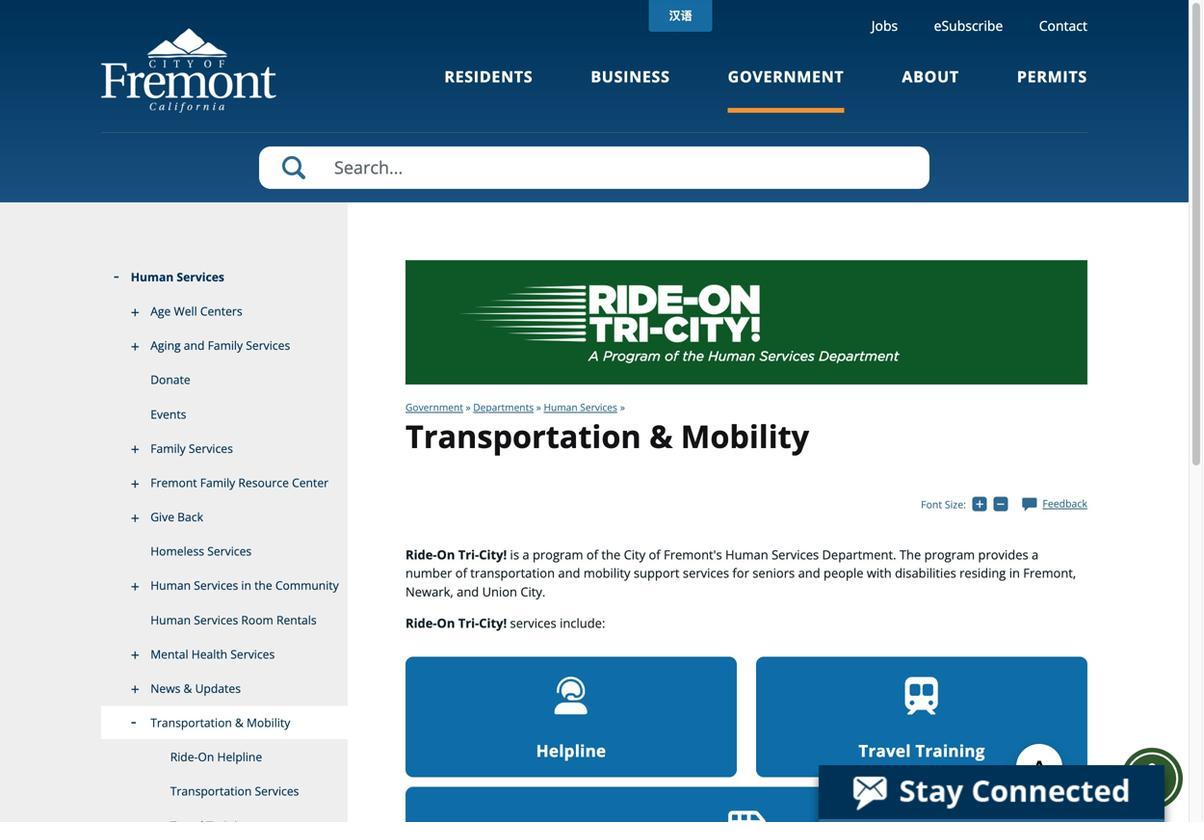 Task type: vqa. For each thing, say whether or not it's contained in the screenshot.
filmed on the left top of page
no



Task type: describe. For each thing, give the bounding box(es) containing it.
is
[[510, 546, 519, 563]]

helpline link
[[406, 657, 737, 777]]

resource
[[238, 475, 289, 491]]

0 vertical spatial family
[[208, 337, 243, 353]]

residents
[[445, 66, 533, 87]]

services up age well centers
[[177, 269, 224, 285]]

1 vertical spatial services
[[510, 614, 557, 632]]

services inside human services room rentals link
[[194, 612, 238, 628]]

1 horizontal spatial of
[[587, 546, 599, 563]]

number
[[406, 565, 452, 582]]

is a program of the city of fremont's human services department. the program provides a number of transportation and mobility support services for seniors and people with disabilities residing in fremont, newark, and union city.
[[406, 546, 1077, 601]]

human services in the community link
[[101, 569, 348, 603]]

+ link
[[973, 497, 993, 512]]

government for government » departments » human services transportation & mobility
[[406, 401, 463, 414]]

font
[[922, 497, 943, 511]]

on for ride-on helpline
[[198, 749, 214, 765]]

1 vertical spatial human services link
[[544, 401, 618, 414]]

human services in the community
[[151, 578, 339, 593]]

give
[[151, 509, 174, 525]]

helpline inside the "ride-on helpline" link
[[217, 749, 262, 765]]

rentals
[[277, 612, 317, 628]]

font size: link
[[922, 497, 967, 512]]

city.
[[521, 583, 546, 601]]

services inside is a program of the city of fremont's human services department. the program provides a number of transportation and mobility support services for seniors and people with disabilities residing in fremont, newark, and union city.
[[683, 565, 730, 582]]

give back
[[151, 509, 203, 525]]

news
[[151, 680, 181, 696]]

esubscribe link
[[934, 16, 1004, 35]]

travel
[[859, 740, 911, 762]]

human services room rentals link
[[101, 603, 348, 637]]

provides
[[979, 546, 1029, 563]]

1 program from the left
[[533, 546, 584, 563]]

the inside is a program of the city of fremont's human services department. the program provides a number of transportation and mobility support services for seniors and people with disabilities residing in fremont, newark, and union city.
[[602, 546, 621, 563]]

health
[[192, 646, 228, 662]]

transportation services
[[170, 783, 299, 799]]

transportation & mobility link
[[101, 706, 348, 740]]

1 vertical spatial mobility
[[247, 715, 290, 731]]

services inside government » departments » human services transportation & mobility
[[580, 401, 618, 414]]

human for human services
[[131, 269, 174, 285]]

2 a from the left
[[1032, 546, 1039, 563]]

2 program from the left
[[925, 546, 975, 563]]

mental health services link
[[101, 637, 348, 672]]

newark,
[[406, 583, 454, 601]]

and left union
[[457, 583, 479, 601]]

2 horizontal spatial of
[[649, 546, 661, 563]]

2 vertical spatial family
[[200, 475, 235, 491]]

age
[[151, 303, 171, 319]]

in inside is a program of the city of fremont's human services department. the program provides a number of transportation and mobility support services for seniors and people with disabilities residing in fremont, newark, and union city.
[[1010, 565, 1021, 582]]

ride-on helpline link
[[101, 740, 348, 775]]

the inside 'link'
[[255, 578, 272, 593]]

tri- for ride-on tri-city! services include:
[[459, 614, 479, 632]]

give back link
[[101, 500, 348, 535]]

services inside family services link
[[189, 440, 233, 456]]

community
[[276, 578, 339, 593]]

0 vertical spatial human services link
[[101, 260, 348, 295]]

mental health services
[[151, 646, 275, 662]]

0 vertical spatial government link
[[728, 66, 845, 113]]

human services
[[131, 269, 224, 285]]

jobs link
[[872, 16, 898, 35]]

1 vertical spatial government link
[[406, 401, 463, 414]]

contact
[[1040, 16, 1088, 35]]

events
[[151, 406, 186, 422]]

services inside mental health services link
[[231, 646, 275, 662]]

department.
[[823, 546, 897, 563]]

the
[[900, 546, 922, 563]]

seniors
[[753, 565, 795, 582]]

city! for ride-on tri-city!
[[479, 546, 507, 563]]

ride- for ride-on tri-city!
[[406, 546, 437, 563]]

services inside human services in the community 'link'
[[194, 578, 238, 593]]

news & updates
[[151, 680, 241, 696]]

fremont,
[[1024, 565, 1077, 582]]

homeless services link
[[101, 535, 348, 569]]

aging and family services link
[[101, 329, 348, 363]]

fremont
[[151, 475, 197, 491]]

helpline inside helpline link
[[537, 740, 607, 762]]

training
[[916, 740, 986, 762]]

for
[[733, 565, 750, 582]]

banner that reads ride-on tri-city! image
[[406, 260, 1088, 385]]

1 a from the left
[[523, 546, 530, 563]]

age well centers
[[151, 303, 243, 319]]

services inside homeless services link
[[207, 543, 252, 559]]

events link
[[101, 397, 348, 432]]

room
[[241, 612, 274, 628]]

& for transportation & mobility
[[235, 715, 244, 731]]

& for news & updates
[[184, 680, 192, 696]]

and left mobility
[[558, 565, 581, 582]]

departments link
[[473, 401, 534, 414]]

train subway car image
[[902, 676, 943, 716]]

columnusercontrol3 main content
[[348, 202, 1098, 822]]

mobility
[[584, 565, 631, 582]]

travel training
[[859, 740, 986, 762]]

centers
[[200, 303, 243, 319]]

center
[[292, 475, 329, 491]]

city! for ride-on tri-city! services include:
[[479, 614, 507, 632]]

news & updates link
[[101, 672, 348, 706]]

mental
[[151, 646, 188, 662]]

government for government
[[728, 66, 845, 87]]

feedback link
[[1023, 496, 1088, 511]]

Search text field
[[259, 146, 930, 189]]

esubscribe
[[934, 16, 1004, 35]]

fremont family resource center link
[[101, 466, 348, 500]]

disabilities
[[895, 565, 957, 582]]

1 vertical spatial family
[[151, 440, 186, 456]]

travel training link
[[757, 657, 1088, 777]]

human inside government » departments » human services transportation & mobility
[[544, 401, 578, 414]]



Task type: locate. For each thing, give the bounding box(es) containing it.
0 horizontal spatial in
[[241, 578, 251, 593]]

family services
[[151, 440, 233, 456]]

0 horizontal spatial a
[[523, 546, 530, 563]]

city! left is
[[479, 546, 507, 563]]

phone operator image
[[551, 676, 592, 716]]

about link
[[902, 66, 960, 113]]

transportation services link
[[101, 775, 348, 809]]

transportation for transportation services
[[170, 783, 252, 799]]

of up mobility
[[587, 546, 599, 563]]

1 vertical spatial tri-
[[459, 614, 479, 632]]

ride-on helpline
[[170, 749, 262, 765]]

helpline up transportation services
[[217, 749, 262, 765]]

1 horizontal spatial a
[[1032, 546, 1039, 563]]

2 horizontal spatial &
[[650, 415, 673, 457]]

human for human services in the community
[[151, 578, 191, 593]]

family down events
[[151, 440, 186, 456]]

in inside 'link'
[[241, 578, 251, 593]]

0 horizontal spatial »
[[466, 401, 471, 414]]

1 horizontal spatial »
[[537, 401, 541, 414]]

services down city.
[[510, 614, 557, 632]]

business link
[[591, 66, 670, 113]]

helpline
[[537, 740, 607, 762], [217, 749, 262, 765]]

fremont's
[[664, 546, 723, 563]]

transportation down news & updates
[[151, 715, 232, 731]]

2 vertical spatial &
[[235, 715, 244, 731]]

permits
[[1018, 66, 1088, 87]]

in down provides
[[1010, 565, 1021, 582]]

in up room
[[241, 578, 251, 593]]

on for ride-on tri-city!
[[437, 546, 455, 563]]

human services link up "centers" on the left top
[[101, 260, 348, 295]]

services down room
[[231, 646, 275, 662]]

city
[[624, 546, 646, 563]]

0 vertical spatial ride-
[[406, 546, 437, 563]]

1 horizontal spatial &
[[235, 715, 244, 731]]

0 horizontal spatial mobility
[[247, 715, 290, 731]]

government inside government » departments » human services transportation & mobility
[[406, 401, 463, 414]]

on down transportation & mobility at the bottom left of the page
[[198, 749, 214, 765]]

human up for
[[726, 546, 769, 563]]

homeless services
[[151, 543, 252, 559]]

human up mental
[[151, 612, 191, 628]]

feedback
[[1043, 496, 1088, 510]]

ride- for ride-on tri-city! services include:
[[406, 614, 437, 632]]

include:
[[560, 614, 606, 632]]

services down 'events' link
[[189, 440, 233, 456]]

of up 'support'
[[649, 546, 661, 563]]

0 horizontal spatial &
[[184, 680, 192, 696]]

human services link right departments link
[[544, 401, 618, 414]]

1 horizontal spatial government
[[728, 66, 845, 87]]

0 vertical spatial government
[[728, 66, 845, 87]]

ride- down transportation & mobility at the bottom left of the page
[[170, 749, 198, 765]]

the up mobility
[[602, 546, 621, 563]]

city!
[[479, 546, 507, 563], [479, 614, 507, 632]]

people
[[824, 565, 864, 582]]

1 vertical spatial &
[[184, 680, 192, 696]]

tri- for ride-on tri-city!
[[459, 546, 479, 563]]

transportation
[[406, 415, 642, 457], [151, 715, 232, 731], [170, 783, 252, 799]]

transportation down ride-on helpline
[[170, 783, 252, 799]]

2 » from the left
[[537, 401, 541, 414]]

with
[[867, 565, 892, 582]]

and
[[184, 337, 205, 353], [558, 565, 581, 582], [799, 565, 821, 582], [457, 583, 479, 601]]

0 horizontal spatial program
[[533, 546, 584, 563]]

human down homeless
[[151, 578, 191, 593]]

mobility
[[681, 415, 810, 457], [247, 715, 290, 731]]

» right departments link
[[537, 401, 541, 414]]

residing
[[960, 565, 1007, 582]]

updates
[[195, 680, 241, 696]]

ride- down newark, at bottom left
[[406, 614, 437, 632]]

in
[[1010, 565, 1021, 582], [241, 578, 251, 593]]

stay connected image
[[819, 765, 1163, 819]]

family services link
[[101, 432, 348, 466]]

tri- left is
[[459, 546, 479, 563]]

1 vertical spatial city!
[[479, 614, 507, 632]]

1 horizontal spatial in
[[1010, 565, 1021, 582]]

mobility inside government » departments » human services transportation & mobility
[[681, 415, 810, 457]]

about
[[902, 66, 960, 87]]

residents link
[[445, 66, 533, 113]]

support
[[634, 565, 680, 582]]

city! down union
[[479, 614, 507, 632]]

program up disabilities
[[925, 546, 975, 563]]

human right departments link
[[544, 401, 578, 414]]

helpline down the phone operator image
[[537, 740, 607, 762]]

font size:
[[922, 497, 967, 511]]

2 vertical spatial transportation
[[170, 783, 252, 799]]

ride-
[[406, 546, 437, 563], [406, 614, 437, 632], [170, 749, 198, 765]]

a
[[523, 546, 530, 563], [1032, 546, 1039, 563]]

1 horizontal spatial the
[[602, 546, 621, 563]]

union
[[482, 583, 518, 601]]

0 vertical spatial tri-
[[459, 546, 479, 563]]

human inside human services room rentals link
[[151, 612, 191, 628]]

family
[[208, 337, 243, 353], [151, 440, 186, 456], [200, 475, 235, 491]]

1 vertical spatial on
[[437, 614, 455, 632]]

1 » from the left
[[466, 401, 471, 414]]

a up fremont,
[[1032, 546, 1039, 563]]

ride- for ride-on helpline
[[170, 749, 198, 765]]

services down the give back link
[[207, 543, 252, 559]]

1 vertical spatial the
[[255, 578, 272, 593]]

services up mental health services
[[194, 612, 238, 628]]

services down homeless services link
[[194, 578, 238, 593]]

government » departments » human services transportation & mobility
[[406, 401, 810, 457]]

2 vertical spatial on
[[198, 749, 214, 765]]

services inside the transportation services link
[[255, 783, 299, 799]]

services down the "ride-on helpline" link
[[255, 783, 299, 799]]

jobs
[[872, 16, 898, 35]]

services down fremont's
[[683, 565, 730, 582]]

services down the age well centers link at the left top
[[246, 337, 290, 353]]

0 horizontal spatial government link
[[406, 401, 463, 414]]

age well centers link
[[101, 295, 348, 329]]

on for ride-on tri-city! services include:
[[437, 614, 455, 632]]

the up room
[[255, 578, 272, 593]]

0 vertical spatial mobility
[[681, 415, 810, 457]]

tri- down transportation
[[459, 614, 479, 632]]

&
[[650, 415, 673, 457], [184, 680, 192, 696], [235, 715, 244, 731]]

1 horizontal spatial mobility
[[681, 415, 810, 457]]

transportation inside government » departments » human services transportation & mobility
[[406, 415, 642, 457]]

» left departments link
[[466, 401, 471, 414]]

0 horizontal spatial the
[[255, 578, 272, 593]]

business
[[591, 66, 670, 87]]

of down ride-on tri-city!
[[456, 565, 467, 582]]

- link
[[994, 497, 1012, 512]]

aging
[[151, 337, 181, 353]]

back
[[178, 509, 203, 525]]

0 vertical spatial services
[[683, 565, 730, 582]]

services inside is a program of the city of fremont's human services department. the program provides a number of transportation and mobility support services for seniors and people with disabilities residing in fremont, newark, and union city.
[[772, 546, 819, 563]]

on up number
[[437, 546, 455, 563]]

aging and family services
[[151, 337, 290, 353]]

program
[[533, 546, 584, 563], [925, 546, 975, 563]]

1 horizontal spatial program
[[925, 546, 975, 563]]

& inside government » departments » human services transportation & mobility
[[650, 415, 673, 457]]

human services room rentals
[[151, 612, 317, 628]]

permits link
[[1018, 66, 1088, 113]]

& inside 'link'
[[184, 680, 192, 696]]

2 city! from the top
[[479, 614, 507, 632]]

on
[[437, 546, 455, 563], [437, 614, 455, 632], [198, 749, 214, 765]]

+
[[988, 497, 993, 511]]

transportation & mobility
[[151, 715, 290, 731]]

on down newark, at bottom left
[[437, 614, 455, 632]]

well
[[174, 303, 197, 319]]

services
[[177, 269, 224, 285], [246, 337, 290, 353], [580, 401, 618, 414], [189, 440, 233, 456], [207, 543, 252, 559], [772, 546, 819, 563], [194, 578, 238, 593], [194, 612, 238, 628], [231, 646, 275, 662], [255, 783, 299, 799]]

»
[[466, 401, 471, 414], [537, 401, 541, 414]]

0 horizontal spatial human services link
[[101, 260, 348, 295]]

1 vertical spatial transportation
[[151, 715, 232, 731]]

size:
[[945, 497, 967, 511]]

human
[[131, 269, 174, 285], [544, 401, 578, 414], [726, 546, 769, 563], [151, 578, 191, 593], [151, 612, 191, 628]]

tri-
[[459, 546, 479, 563], [459, 614, 479, 632]]

1 vertical spatial ride-
[[406, 614, 437, 632]]

0 vertical spatial city!
[[479, 546, 507, 563]]

0 horizontal spatial of
[[456, 565, 467, 582]]

0 horizontal spatial government
[[406, 401, 463, 414]]

0 horizontal spatial services
[[510, 614, 557, 632]]

human for human services room rentals
[[151, 612, 191, 628]]

government
[[728, 66, 845, 87], [406, 401, 463, 414]]

1 horizontal spatial government link
[[728, 66, 845, 113]]

transportation for transportation & mobility
[[151, 715, 232, 731]]

and left 'people'
[[799, 565, 821, 582]]

human up age
[[131, 269, 174, 285]]

homeless
[[151, 543, 204, 559]]

services up seniors
[[772, 546, 819, 563]]

departments
[[473, 401, 534, 414]]

transportation
[[471, 565, 555, 582]]

services right departments link
[[580, 401, 618, 414]]

1 tri- from the top
[[459, 546, 479, 563]]

1 horizontal spatial services
[[683, 565, 730, 582]]

fremont family resource center
[[151, 475, 329, 491]]

family down family services link
[[200, 475, 235, 491]]

services
[[683, 565, 730, 582], [510, 614, 557, 632]]

services inside aging and family services link
[[246, 337, 290, 353]]

2 vertical spatial ride-
[[170, 749, 198, 765]]

1 city! from the top
[[479, 546, 507, 563]]

0 vertical spatial the
[[602, 546, 621, 563]]

0 vertical spatial on
[[437, 546, 455, 563]]

0 vertical spatial &
[[650, 415, 673, 457]]

1 vertical spatial government
[[406, 401, 463, 414]]

transportation down departments
[[406, 415, 642, 457]]

ride-on tri-city! services include:
[[406, 614, 609, 632]]

ride-on tri-city!
[[406, 546, 507, 563]]

1 horizontal spatial helpline
[[537, 740, 607, 762]]

human inside is a program of the city of fremont's human services department. the program provides a number of transportation and mobility support services for seniors and people with disabilities residing in fremont, newark, and union city.
[[726, 546, 769, 563]]

shuttle van image
[[727, 806, 767, 822]]

1 horizontal spatial human services link
[[544, 401, 618, 414]]

2 tri- from the top
[[459, 614, 479, 632]]

human inside human services in the community 'link'
[[151, 578, 191, 593]]

a right is
[[523, 546, 530, 563]]

family down the age well centers link at the left top
[[208, 337, 243, 353]]

donate link
[[101, 363, 348, 397]]

0 horizontal spatial helpline
[[217, 749, 262, 765]]

-
[[1009, 497, 1012, 511]]

program right is
[[533, 546, 584, 563]]

contact link
[[1040, 16, 1088, 35]]

0 vertical spatial transportation
[[406, 415, 642, 457]]

ride- up number
[[406, 546, 437, 563]]

donate
[[151, 372, 191, 388]]

and right aging
[[184, 337, 205, 353]]



